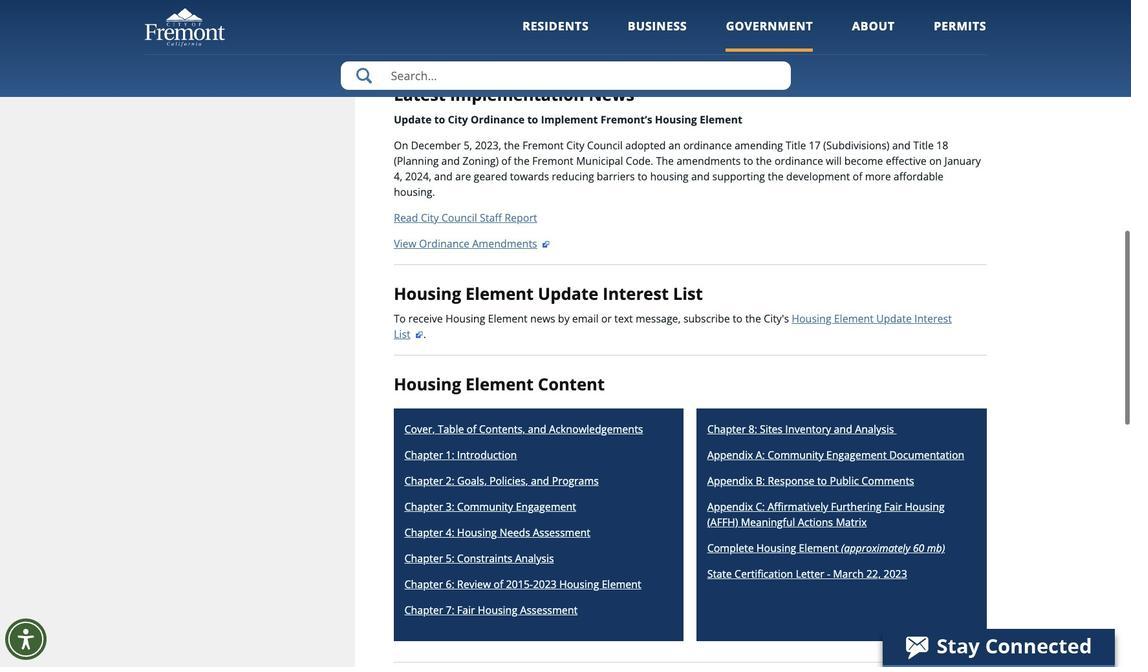 Task type: describe. For each thing, give the bounding box(es) containing it.
residential
[[877, 0, 927, 5]]

chapter 3: community engagement
[[405, 500, 576, 515]]

fremont's inside fremont's assigned share of the region's housing need for the next eight years is almost 13,000 new residential units, over 7,000 of which are intended to be affordable. in 2022 alone, the city permitted 1,133 housing units, including 298 affordable units. an additional 947 units of affordable housing are currently under construction or in early phases of the development pipeline in fremont.
[[394, 0, 442, 5]]

22,
[[867, 568, 881, 582]]

18
[[937, 138, 949, 153]]

(approximately
[[841, 542, 911, 556]]

city inside latest implementation news update to city ordinance to implement fremont's housing element
[[448, 113, 468, 127]]

to down code.
[[638, 170, 648, 184]]

complete
[[707, 542, 754, 556]]

barriers
[[597, 170, 635, 184]]

ordinance inside latest implementation news update to city ordinance to implement fremont's housing element
[[471, 113, 525, 127]]

permitted
[[723, 7, 771, 21]]

chapter 4: housing needs assessment
[[405, 526, 591, 540]]

including
[[874, 7, 917, 21]]

assigned
[[445, 0, 487, 5]]

pipeline
[[460, 38, 499, 52]]

years
[[745, 0, 770, 5]]

cover, table of contents, and acknowledgements link
[[405, 423, 643, 437]]

chapter for chapter 3: community engagement
[[405, 500, 443, 515]]

60
[[913, 542, 925, 556]]

housing up chapter 5: constraints analysis "link"
[[457, 526, 497, 540]]

amending
[[735, 138, 783, 153]]

news
[[530, 312, 556, 326]]

to right the subscribe
[[733, 312, 743, 326]]

table
[[438, 423, 464, 437]]

to receive housing element news by email or text message, subscribe to the city's
[[394, 312, 792, 326]]

5,
[[464, 138, 472, 153]]

which
[[435, 7, 464, 21]]

of left 2015-
[[494, 578, 503, 592]]

contents,
[[479, 423, 525, 437]]

email
[[572, 312, 599, 326]]

1 horizontal spatial analysis
[[855, 423, 894, 437]]

2 vertical spatial update
[[877, 312, 912, 326]]

view ordinance amendments link
[[394, 237, 550, 251]]

engagement for appendix a: community engagement documentation
[[827, 449, 887, 463]]

city inside on december 5, 2023, the fremont city council adopted an ordinance amending title 17 (subdivisions) and title 18 (planning and zoning) of the fremont municipal code. the amendments to the ordinance will become effective on january 4, 2024, and are geared towards reducing barriers to housing and supporting the development of more affordable housing.
[[567, 138, 585, 153]]

new
[[854, 0, 874, 5]]

city inside fremont's assigned share of the region's housing need for the next eight years is almost 13,000 new residential units, over 7,000 of which are intended to be affordable. in 2022 alone, the city permitted 1,133 housing units, including 298 affordable units. an additional 947 units of affordable housing are currently under construction or in early phases of the development pipeline in fremont.
[[703, 7, 721, 21]]

housing up the receive
[[394, 283, 461, 305]]

share
[[490, 0, 517, 5]]

0 vertical spatial ordinance
[[684, 138, 732, 153]]

chapter 3: community engagement link
[[405, 500, 576, 515]]

fremont's assigned share of the region's housing need for the next eight years is almost 13,000 new residential units, over 7,000 of which are intended to be affordable. in 2022 alone, the city permitted 1,133 housing units, including 298 affordable units. an additional 947 units of affordable housing are currently under construction or in early phases of the development pipeline in fremont.
[[394, 0, 981, 52]]

7:
[[446, 604, 455, 618]]

government link
[[726, 18, 813, 51]]

0 horizontal spatial units,
[[844, 7, 871, 21]]

(subdivisions)
[[824, 138, 890, 153]]

programs
[[552, 474, 599, 489]]

and right 2024,
[[434, 170, 453, 184]]

1 housing element update interest list from the top
[[394, 283, 703, 305]]

chapter for chapter 2: goals, policies, and programs
[[405, 474, 443, 489]]

reducing
[[552, 170, 594, 184]]

(planning
[[394, 154, 439, 168]]

1 vertical spatial are
[[696, 22, 712, 36]]

housing element update interest list link
[[394, 312, 952, 341]]

housing down alone,
[[655, 22, 693, 36]]

business
[[628, 18, 687, 34]]

state certification letter - march 22, 2023
[[707, 568, 908, 582]]

over
[[959, 0, 981, 5]]

matrix
[[836, 516, 867, 530]]

phases
[[907, 22, 941, 36]]

chapter for chapter 8: sites inventory and analysis
[[707, 423, 746, 437]]

chapter for chapter 4: housing needs assessment
[[405, 526, 443, 540]]

4,
[[394, 170, 403, 184]]

receive
[[409, 312, 443, 326]]

cover, table of contents, and acknowledgements
[[405, 423, 643, 437]]

zoning)
[[463, 154, 499, 168]]

letter
[[796, 568, 825, 582]]

1 horizontal spatial affordable
[[602, 22, 652, 36]]

1 horizontal spatial 2023
[[884, 568, 908, 582]]

0 horizontal spatial interest
[[603, 283, 669, 305]]

fremont.
[[513, 38, 557, 52]]

of right phases in the top right of the page
[[943, 22, 953, 36]]

1 horizontal spatial units,
[[930, 0, 957, 5]]

intended
[[485, 7, 528, 21]]

mb)
[[927, 542, 945, 556]]

content
[[538, 373, 605, 396]]

to up the supporting
[[744, 154, 754, 168]]

1 vertical spatial analysis
[[515, 552, 554, 566]]

on
[[394, 138, 408, 153]]

an
[[669, 138, 681, 153]]

inventory
[[786, 423, 831, 437]]

.
[[424, 327, 426, 341]]

community for a:
[[768, 449, 824, 463]]

view ordinance amendments
[[394, 237, 537, 251]]

0 horizontal spatial 2023
[[533, 578, 557, 592]]

will
[[826, 154, 842, 168]]

housing up in
[[591, 0, 629, 5]]

early
[[880, 22, 904, 36]]

currently
[[714, 22, 758, 36]]

constraints
[[457, 552, 513, 566]]

0 horizontal spatial affordable
[[394, 22, 444, 36]]

to down the implementation
[[527, 113, 538, 127]]

next
[[694, 0, 715, 5]]

become
[[845, 154, 883, 168]]

2023,
[[475, 138, 501, 153]]

and down amendments
[[692, 170, 710, 184]]

council inside on december 5, 2023, the fremont city council adopted an ordinance amending title 17 (subdivisions) and title 18 (planning and zoning) of the fremont municipal code. the amendments to the ordinance will become effective on january 4, 2024, and are geared towards reducing barriers to housing and supporting the development of more affordable housing.
[[587, 138, 623, 153]]

to inside fremont's assigned share of the region's housing need for the next eight years is almost 13,000 new residential units, over 7,000 of which are intended to be affordable. in 2022 alone, the city permitted 1,133 housing units, including 298 affordable units. an additional 947 units of affordable housing are currently under construction or in early phases of the development pipeline in fremont.
[[531, 7, 541, 21]]

8:
[[749, 423, 757, 437]]

1,133
[[774, 7, 800, 21]]

affordable inside on december 5, 2023, the fremont city council adopted an ordinance amending title 17 (subdivisions) and title 18 (planning and zoning) of the fremont municipal code. the amendments to the ordinance will become effective on january 4, 2024, and are geared towards reducing barriers to housing and supporting the development of more affordable housing.
[[894, 170, 944, 184]]

0 horizontal spatial fair
[[457, 604, 475, 618]]

business link
[[628, 18, 687, 51]]

residents link
[[523, 18, 589, 51]]

chapter 6: review of 2015-2023 housing element link
[[405, 578, 642, 592]]

0 vertical spatial are
[[466, 7, 482, 21]]

b:
[[756, 474, 765, 489]]

development inside on december 5, 2023, the fremont city council adopted an ordinance amending title 17 (subdivisions) and title 18 (planning and zoning) of the fremont municipal code. the amendments to the ordinance will become effective on january 4, 2024, and are geared towards reducing barriers to housing and supporting the development of more affordable housing.
[[787, 170, 850, 184]]

1 title from the left
[[786, 138, 806, 153]]

government
[[726, 18, 813, 34]]

be
[[543, 7, 556, 21]]

and down december
[[442, 154, 460, 168]]

3:
[[446, 500, 455, 515]]

city right read
[[421, 211, 439, 225]]

4:
[[446, 526, 455, 540]]

message,
[[636, 312, 681, 326]]

of up "geared"
[[502, 154, 511, 168]]

1 vertical spatial list
[[394, 327, 411, 341]]

and right contents,
[[528, 423, 547, 437]]

appendix for appendix a: community engagement documentation
[[707, 449, 753, 463]]

1 vertical spatial update
[[538, 283, 599, 305]]

housing down the meaningful
[[757, 542, 796, 556]]

housing right the receive
[[446, 312, 485, 326]]

view
[[394, 237, 417, 251]]

housing right 2015-
[[560, 578, 599, 592]]

about link
[[852, 18, 895, 51]]

of down affordable.
[[590, 22, 599, 36]]

chapter 1: introduction link
[[405, 449, 517, 463]]

fremont's inside latest implementation news update to city ordinance to implement fremont's housing element
[[601, 113, 653, 127]]



Task type: vqa. For each thing, say whether or not it's contained in the screenshot.
the units,
yes



Task type: locate. For each thing, give the bounding box(es) containing it.
element inside latest implementation news update to city ordinance to implement fremont's housing element
[[700, 113, 743, 127]]

in
[[614, 7, 623, 21]]

0 vertical spatial council
[[587, 138, 623, 153]]

chapter left 2:
[[405, 474, 443, 489]]

an
[[476, 22, 489, 36]]

of right 7,000
[[423, 7, 433, 21]]

to left the 'be'
[[531, 7, 541, 21]]

interest
[[603, 283, 669, 305], [915, 312, 952, 326]]

affordable down 7,000
[[394, 22, 444, 36]]

appendix
[[707, 449, 753, 463], [707, 474, 753, 489], [707, 500, 753, 515]]

chapter 1: introduction
[[405, 449, 517, 463]]

to
[[531, 7, 541, 21], [434, 113, 445, 127], [527, 113, 538, 127], [744, 154, 754, 168], [638, 170, 648, 184], [733, 312, 743, 326], [817, 474, 827, 489]]

appendix inside appendix c: affirmatively furthering fair housing (affh) meaningful actions matrix
[[707, 500, 753, 515]]

geared
[[474, 170, 507, 184]]

engagement up public
[[827, 449, 887, 463]]

assessment for chapter 4: housing needs assessment
[[533, 526, 591, 540]]

ordinance down read city council staff report
[[419, 237, 470, 251]]

2 housing element update interest list from the top
[[394, 312, 952, 341]]

2022
[[626, 7, 649, 21]]

assessment for chapter 7: fair housing assessment
[[520, 604, 578, 618]]

appendix for appendix c: affirmatively furthering fair housing (affh) meaningful actions matrix
[[707, 500, 753, 515]]

7,000
[[394, 7, 420, 21]]

0 vertical spatial appendix
[[707, 449, 753, 463]]

march
[[833, 568, 864, 582]]

1 horizontal spatial engagement
[[827, 449, 887, 463]]

code.
[[626, 154, 654, 168]]

update
[[394, 113, 432, 127], [538, 283, 599, 305], [877, 312, 912, 326]]

or
[[855, 22, 866, 36], [601, 312, 612, 326]]

1 vertical spatial development
[[787, 170, 850, 184]]

chapter 7: fair housing assessment
[[405, 604, 578, 618]]

1 horizontal spatial or
[[855, 22, 866, 36]]

and up appendix a: community engagement documentation link
[[834, 423, 853, 437]]

0 horizontal spatial ordinance
[[419, 237, 470, 251]]

chapter down cover,
[[405, 449, 443, 463]]

affordable down effective
[[894, 170, 944, 184]]

1 appendix from the top
[[707, 449, 753, 463]]

goals,
[[457, 474, 487, 489]]

chapter left 6:
[[405, 578, 443, 592]]

are down zoning)
[[455, 170, 471, 184]]

permits link
[[934, 18, 987, 51]]

title left 18
[[914, 138, 934, 153]]

city up 5,
[[448, 113, 468, 127]]

1 vertical spatial council
[[442, 211, 477, 225]]

0 vertical spatial interest
[[603, 283, 669, 305]]

units, up 298
[[930, 0, 957, 5]]

2 vertical spatial are
[[455, 170, 471, 184]]

0 horizontal spatial development
[[394, 38, 458, 52]]

december
[[411, 138, 461, 153]]

1 vertical spatial fair
[[457, 604, 475, 618]]

2 horizontal spatial affordable
[[894, 170, 944, 184]]

fair inside appendix c: affirmatively furthering fair housing (affh) meaningful actions matrix
[[885, 500, 902, 515]]

chapter for chapter 7: fair housing assessment
[[405, 604, 443, 618]]

housing element content
[[394, 373, 605, 396]]

cover,
[[405, 423, 435, 437]]

engagement down programs
[[516, 500, 576, 515]]

Search text field
[[341, 61, 791, 90]]

engagement for chapter 3: community engagement
[[516, 500, 576, 515]]

0 vertical spatial analysis
[[855, 423, 894, 437]]

1 vertical spatial community
[[457, 500, 513, 515]]

analysis up the appendix a: community engagement documentation
[[855, 423, 894, 437]]

read city council staff report
[[394, 211, 537, 225]]

housing.
[[394, 185, 435, 199]]

development
[[394, 38, 458, 52], [787, 170, 850, 184]]

introduction
[[457, 449, 517, 463]]

1 vertical spatial ordinance
[[419, 237, 470, 251]]

0 vertical spatial development
[[394, 38, 458, 52]]

1 horizontal spatial community
[[768, 449, 824, 463]]

0 vertical spatial fremont's
[[394, 0, 442, 5]]

0 vertical spatial list
[[673, 283, 703, 305]]

0 horizontal spatial title
[[786, 138, 806, 153]]

list
[[673, 283, 703, 305], [394, 327, 411, 341]]

0 vertical spatial community
[[768, 449, 824, 463]]

additional
[[492, 22, 540, 36]]

chapter left 5:
[[405, 552, 443, 566]]

towards
[[510, 170, 549, 184]]

chapter for chapter 1: introduction
[[405, 449, 443, 463]]

1 horizontal spatial ordinance
[[471, 113, 525, 127]]

2023 right 22,
[[884, 568, 908, 582]]

0 vertical spatial or
[[855, 22, 866, 36]]

to up december
[[434, 113, 445, 127]]

council up "municipal"
[[587, 138, 623, 153]]

1 horizontal spatial title
[[914, 138, 934, 153]]

policies,
[[490, 474, 528, 489]]

0 horizontal spatial fremont's
[[394, 0, 442, 5]]

0 horizontal spatial list
[[394, 327, 411, 341]]

appendix left 'b:'
[[707, 474, 753, 489]]

1 horizontal spatial council
[[587, 138, 623, 153]]

analysis up chapter 6: review of 2015-2023 housing element link on the bottom of the page
[[515, 552, 554, 566]]

development down 7,000
[[394, 38, 458, 52]]

of down become
[[853, 170, 863, 184]]

2 vertical spatial appendix
[[707, 500, 753, 515]]

are down next
[[696, 22, 712, 36]]

1 vertical spatial in
[[502, 38, 511, 52]]

1 horizontal spatial development
[[787, 170, 850, 184]]

read city council staff report link
[[394, 211, 537, 225]]

1 horizontal spatial fair
[[885, 500, 902, 515]]

0 horizontal spatial in
[[502, 38, 511, 52]]

appendix c: affirmatively furthering fair housing (affh) meaningful actions matrix link
[[707, 500, 945, 530]]

development inside fremont's assigned share of the region's housing need for the next eight years is almost 13,000 new residential units, over 7,000 of which are intended to be affordable. in 2022 alone, the city permitted 1,133 housing units, including 298 affordable units. an additional 947 units of affordable housing are currently under construction or in early phases of the development pipeline in fremont.
[[394, 38, 458, 52]]

housing up cover,
[[394, 373, 461, 396]]

chapter left 3:
[[405, 500, 443, 515]]

or inside fremont's assigned share of the region's housing need for the next eight years is almost 13,000 new residential units, over 7,000 of which are intended to be affordable. in 2022 alone, the city permitted 1,133 housing units, including 298 affordable units. an additional 947 units of affordable housing are currently under construction or in early phases of the development pipeline in fremont.
[[855, 22, 866, 36]]

documentation
[[890, 449, 965, 463]]

construction
[[792, 22, 853, 36]]

city down the implement
[[567, 138, 585, 153]]

0 vertical spatial fremont
[[523, 138, 564, 153]]

chapter 8: sites inventory and analysis
[[707, 423, 897, 437]]

0 vertical spatial units,
[[930, 0, 957, 5]]

1 horizontal spatial fremont's
[[601, 113, 653, 127]]

chapter left 4: on the left bottom of page
[[405, 526, 443, 540]]

0 vertical spatial in
[[869, 22, 878, 36]]

947
[[543, 22, 560, 36]]

units, down new at the top
[[844, 7, 871, 21]]

affordable down in
[[602, 22, 652, 36]]

298
[[920, 7, 938, 21]]

of up 'intended'
[[519, 0, 529, 5]]

or left text
[[601, 312, 612, 326]]

read
[[394, 211, 418, 225]]

1 horizontal spatial list
[[673, 283, 703, 305]]

are inside on december 5, 2023, the fremont city council adopted an ordinance amending title 17 (subdivisions) and title 18 (planning and zoning) of the fremont municipal code. the amendments to the ordinance will become effective on january 4, 2024, and are geared towards reducing barriers to housing and supporting the development of more affordable housing.
[[455, 170, 471, 184]]

subscribe
[[684, 312, 730, 326]]

1 vertical spatial fremont
[[532, 154, 574, 168]]

in left early
[[869, 22, 878, 36]]

1 vertical spatial ordinance
[[775, 154, 823, 168]]

list down "to"
[[394, 327, 411, 341]]

in
[[869, 22, 878, 36], [502, 38, 511, 52]]

housing up construction
[[803, 7, 842, 21]]

fremont up towards
[[523, 138, 564, 153]]

of
[[519, 0, 529, 5], [423, 7, 433, 21], [590, 22, 599, 36], [943, 22, 953, 36], [502, 154, 511, 168], [853, 170, 863, 184], [467, 423, 476, 437], [494, 578, 503, 592]]

(affh)
[[707, 516, 738, 530]]

public
[[830, 474, 859, 489]]

staff
[[480, 211, 502, 225]]

engagement
[[827, 449, 887, 463], [516, 500, 576, 515]]

fremont up reducing
[[532, 154, 574, 168]]

0 vertical spatial ordinance
[[471, 113, 525, 127]]

1 horizontal spatial interest
[[915, 312, 952, 326]]

2023
[[884, 568, 908, 582], [533, 578, 557, 592]]

housing down the
[[650, 170, 689, 184]]

assessment down chapter 6: review of 2015-2023 housing element link on the bottom of the page
[[520, 604, 578, 618]]

comments
[[862, 474, 915, 489]]

community up response
[[768, 449, 824, 463]]

chapter 5: constraints analysis
[[405, 552, 554, 566]]

interest inside the housing element update interest list
[[915, 312, 952, 326]]

in down additional
[[502, 38, 511, 52]]

the
[[656, 154, 674, 168]]

community up chapter 4: housing needs assessment link
[[457, 500, 513, 515]]

list up the subscribe
[[673, 283, 703, 305]]

2023 up chapter 7: fair housing assessment
[[533, 578, 557, 592]]

by
[[558, 312, 570, 326]]

community for 3:
[[457, 500, 513, 515]]

housing up 60
[[905, 500, 945, 515]]

1 vertical spatial engagement
[[516, 500, 576, 515]]

element inside housing element update interest list link
[[834, 312, 874, 326]]

1 vertical spatial units,
[[844, 7, 871, 21]]

1 vertical spatial fremont's
[[601, 113, 653, 127]]

2 title from the left
[[914, 138, 934, 153]]

update inside latest implementation news update to city ordinance to implement fremont's housing element
[[394, 113, 432, 127]]

amendments
[[677, 154, 741, 168]]

ordinance down 17
[[775, 154, 823, 168]]

units
[[563, 22, 587, 36]]

fair right 7:
[[457, 604, 475, 618]]

appendix up (affh)
[[707, 500, 753, 515]]

chapter left 7:
[[405, 604, 443, 618]]

fremont's up 7,000
[[394, 0, 442, 5]]

a:
[[756, 449, 765, 463]]

1 vertical spatial housing element update interest list
[[394, 312, 952, 341]]

permits
[[934, 18, 987, 34]]

2 horizontal spatial update
[[877, 312, 912, 326]]

0 vertical spatial fair
[[885, 500, 902, 515]]

effective
[[886, 154, 927, 168]]

review
[[457, 578, 491, 592]]

2024,
[[405, 170, 432, 184]]

chapter for chapter 6: review of 2015-2023 housing element
[[405, 578, 443, 592]]

0 horizontal spatial ordinance
[[684, 138, 732, 153]]

to
[[394, 312, 406, 326]]

assessment right needs
[[533, 526, 591, 540]]

0 horizontal spatial community
[[457, 500, 513, 515]]

city down next
[[703, 7, 721, 21]]

housing up an
[[655, 113, 697, 127]]

housing inside latest implementation news update to city ordinance to implement fremont's housing element
[[655, 113, 697, 127]]

0 vertical spatial assessment
[[533, 526, 591, 540]]

1 horizontal spatial ordinance
[[775, 154, 823, 168]]

chapter for chapter 5: constraints analysis
[[405, 552, 443, 566]]

ordinance up amendments
[[684, 138, 732, 153]]

meaningful
[[741, 516, 795, 530]]

appendix a: community engagement documentation link
[[707, 449, 965, 463]]

to left public
[[817, 474, 827, 489]]

1 horizontal spatial update
[[538, 283, 599, 305]]

appendix left a:
[[707, 449, 753, 463]]

1 vertical spatial interest
[[915, 312, 952, 326]]

1 vertical spatial or
[[601, 312, 612, 326]]

fremont's down news
[[601, 113, 653, 127]]

latest implementation news update to city ordinance to implement fremont's housing element
[[394, 84, 743, 127]]

title left 17
[[786, 138, 806, 153]]

chapter left 8:
[[707, 423, 746, 437]]

city
[[703, 7, 721, 21], [448, 113, 468, 127], [567, 138, 585, 153], [421, 211, 439, 225]]

chapter 4: housing needs assessment link
[[405, 526, 591, 540]]

0 horizontal spatial update
[[394, 113, 432, 127]]

and up effective
[[893, 138, 911, 153]]

chapter 2: goals, policies, and programs link
[[405, 474, 599, 489]]

sites
[[760, 423, 783, 437]]

ordinance up the 2023,
[[471, 113, 525, 127]]

analysis
[[855, 423, 894, 437], [515, 552, 554, 566]]

are down assigned
[[466, 7, 482, 21]]

stay connected image
[[883, 629, 1114, 666]]

0 horizontal spatial engagement
[[516, 500, 576, 515]]

1 horizontal spatial in
[[869, 22, 878, 36]]

0 vertical spatial update
[[394, 113, 432, 127]]

1 vertical spatial appendix
[[707, 474, 753, 489]]

city's
[[764, 312, 789, 326]]

or down new at the top
[[855, 22, 866, 36]]

housing right city's at top right
[[792, 312, 832, 326]]

development down will
[[787, 170, 850, 184]]

0 horizontal spatial or
[[601, 312, 612, 326]]

of right table
[[467, 423, 476, 437]]

implement
[[541, 113, 598, 127]]

3 appendix from the top
[[707, 500, 753, 515]]

implementation
[[450, 84, 585, 106]]

on
[[930, 154, 942, 168]]

0 vertical spatial engagement
[[827, 449, 887, 463]]

appendix for appendix b: response to public comments
[[707, 474, 753, 489]]

housing inside appendix c: affirmatively furthering fair housing (affh) meaningful actions matrix
[[905, 500, 945, 515]]

fremont's
[[394, 0, 442, 5], [601, 113, 653, 127]]

region's
[[550, 0, 588, 5]]

about
[[852, 18, 895, 34]]

council up view ordinance amendments
[[442, 211, 477, 225]]

housing down 2015-
[[478, 604, 518, 618]]

affordable.
[[558, 7, 611, 21]]

2 appendix from the top
[[707, 474, 753, 489]]

needs
[[500, 526, 530, 540]]

fair down comments
[[885, 500, 902, 515]]

0 horizontal spatial council
[[442, 211, 477, 225]]

more
[[865, 170, 891, 184]]

0 horizontal spatial analysis
[[515, 552, 554, 566]]

and right policies,
[[531, 474, 549, 489]]

1 vertical spatial assessment
[[520, 604, 578, 618]]

0 vertical spatial housing element update interest list
[[394, 283, 703, 305]]

housing inside on december 5, 2023, the fremont city council adopted an ordinance amending title 17 (subdivisions) and title 18 (planning and zoning) of the fremont municipal code. the amendments to the ordinance will become effective on january 4, 2024, and are geared towards reducing barriers to housing and supporting the development of more affordable housing.
[[650, 170, 689, 184]]



